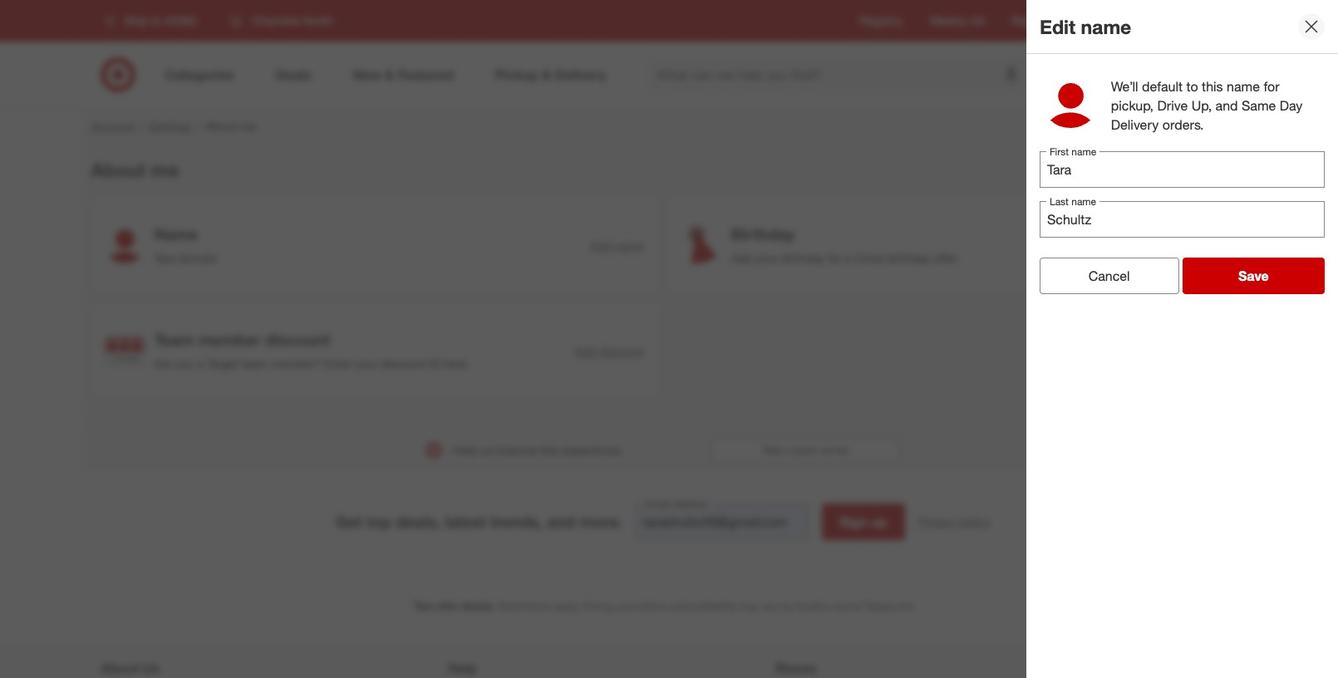 Task type: locate. For each thing, give the bounding box(es) containing it.
add inside add birthday button
[[1153, 239, 1175, 253]]

pricing,
[[582, 600, 615, 613]]

1 horizontal spatial edit name
[[1040, 15, 1132, 38]]

add birthday
[[1153, 239, 1221, 253]]

we'll
[[1111, 78, 1139, 95]]

and right up,
[[1216, 97, 1239, 114]]

circle left offer.
[[854, 251, 884, 265]]

edit inside button
[[591, 239, 612, 253]]

search button
[[1023, 57, 1063, 96]]

pickup,
[[1111, 97, 1154, 114]]

0 vertical spatial target
[[1084, 13, 1116, 27]]

help left us
[[453, 443, 477, 457]]

target circle
[[1084, 13, 1149, 27]]

1 horizontal spatial me
[[240, 119, 256, 133]]

1 horizontal spatial a
[[785, 444, 791, 456]]

0 horizontal spatial name
[[615, 239, 644, 253]]

1 vertical spatial edit name
[[591, 239, 644, 253]]

birthday
[[1178, 239, 1221, 253], [782, 251, 825, 265], [888, 251, 931, 265]]

0 horizontal spatial a
[[197, 356, 203, 371]]

circle
[[1119, 13, 1149, 27], [854, 251, 884, 265]]

add
[[1153, 239, 1175, 253], [731, 251, 753, 265], [575, 344, 596, 359]]

birthday down birthday
[[782, 251, 825, 265]]

birthday up save button
[[1178, 239, 1221, 253]]

add for team member discount
[[575, 344, 596, 359]]

0 horizontal spatial edit
[[591, 239, 612, 253]]

weekly ad
[[930, 13, 985, 27]]

for
[[1264, 78, 1280, 95], [828, 251, 842, 265]]

1 vertical spatial this
[[541, 443, 559, 457]]

day
[[1280, 97, 1303, 114]]

0 horizontal spatial edit name
[[591, 239, 644, 253]]

cancel
[[1089, 267, 1130, 284]]

name inside edit name button
[[615, 239, 644, 253]]

add birthday button
[[1153, 237, 1222, 255]]

edit name inside dialog
[[1040, 15, 1132, 38]]

1 horizontal spatial about me
[[206, 119, 256, 133]]

privacy
[[919, 514, 956, 529]]

apply.
[[554, 600, 580, 613]]

name inside 'we'll default to this name for pickup, drive up, and same day delivery orders.'
[[1227, 78, 1260, 95]]

target circle link
[[1084, 12, 1149, 29]]

2 vertical spatial name
[[615, 239, 644, 253]]

target down member
[[207, 356, 238, 371]]

0 vertical spatial edit name
[[1040, 15, 1132, 38]]

schultz
[[179, 251, 217, 265]]

save
[[1239, 267, 1269, 284]]

1 vertical spatial circle
[[854, 251, 884, 265]]

discount
[[265, 330, 330, 349], [599, 344, 644, 359], [381, 356, 426, 371]]

your
[[756, 251, 778, 265], [355, 356, 378, 371]]

and left at
[[834, 600, 851, 613]]

offer
[[436, 600, 458, 613]]

0 horizontal spatial birthday
[[782, 251, 825, 265]]

weekly
[[930, 13, 967, 27]]

2 horizontal spatial add
[[1153, 239, 1175, 253]]

promotions
[[618, 600, 669, 613]]

0 horizontal spatial me
[[151, 158, 179, 181]]

0 vertical spatial help
[[453, 443, 477, 457]]

take
[[762, 444, 783, 456]]

redcard
[[1011, 13, 1058, 27]]

team
[[242, 356, 268, 371]]

to
[[1187, 78, 1199, 95]]

this right the to
[[1202, 78, 1224, 95]]

edit name inside button
[[591, 239, 644, 253]]

this
[[1202, 78, 1224, 95], [541, 443, 559, 457]]

1 horizontal spatial circle
[[1119, 13, 1149, 27]]

target.com
[[865, 600, 914, 613]]

0 vertical spatial name
[[1081, 15, 1132, 38]]

0 horizontal spatial target
[[207, 356, 238, 371]]

about left us at the bottom of page
[[101, 660, 139, 677]]

cancel button
[[1040, 257, 1179, 294]]

account
[[91, 119, 134, 133]]

about me
[[206, 119, 256, 133], [91, 158, 179, 181]]

team
[[154, 330, 194, 349]]

target
[[1084, 13, 1116, 27], [207, 356, 238, 371]]

birthday inside button
[[1178, 239, 1221, 253]]

1 vertical spatial target
[[207, 356, 238, 371]]

help down offer
[[448, 660, 477, 677]]

None text field
[[1040, 151, 1325, 188], [1040, 201, 1325, 237], [1040, 151, 1325, 188], [1040, 201, 1325, 237]]

me right settings
[[240, 119, 256, 133]]

2 horizontal spatial name
[[1227, 78, 1260, 95]]

member
[[199, 330, 261, 349]]

a inside team member discount are you a target team member? enter your discount id here.
[[197, 356, 203, 371]]

me down settings
[[151, 158, 179, 181]]

improve
[[496, 443, 538, 457]]

your down birthday
[[756, 251, 778, 265]]

2 vertical spatial a
[[785, 444, 791, 456]]

2 horizontal spatial discount
[[599, 344, 644, 359]]

None text field
[[636, 504, 809, 540]]

add inside add discount button
[[575, 344, 596, 359]]

1 horizontal spatial edit
[[1040, 15, 1076, 38]]

tara
[[154, 251, 176, 265]]

settings link
[[149, 119, 191, 133]]

1 horizontal spatial target
[[1084, 13, 1116, 27]]

target inside team member discount are you a target team member? enter your discount id here.
[[207, 356, 238, 371]]

* see offer details. restrictions apply. pricing, promotions and availability may vary by location and at target.com
[[412, 598, 914, 613]]

0 vertical spatial for
[[1264, 78, 1280, 95]]

1 horizontal spatial add
[[731, 251, 753, 265]]

0 horizontal spatial your
[[355, 356, 378, 371]]

privacy policy link
[[919, 514, 990, 530]]

1 vertical spatial help
[[448, 660, 477, 677]]

1 vertical spatial about me
[[91, 158, 179, 181]]

1 horizontal spatial your
[[756, 251, 778, 265]]

target right redcard
[[1084, 13, 1116, 27]]

1 vertical spatial a
[[197, 356, 203, 371]]

your right enter
[[355, 356, 378, 371]]

here.
[[444, 356, 470, 371]]

circle inside birthday add your birthday for a circle birthday offer.
[[854, 251, 884, 265]]

2 horizontal spatial birthday
[[1178, 239, 1221, 253]]

registry link
[[860, 12, 903, 29]]

about me right settings
[[206, 119, 256, 133]]

0 horizontal spatial for
[[828, 251, 842, 265]]

take a quick survey
[[762, 444, 850, 456]]

1 vertical spatial your
[[355, 356, 378, 371]]

name
[[1081, 15, 1132, 38], [1227, 78, 1260, 95], [615, 239, 644, 253]]

1 vertical spatial name
[[1227, 78, 1260, 95]]

orders.
[[1163, 116, 1204, 133]]

edit name
[[1040, 15, 1132, 38], [591, 239, 644, 253]]

and
[[1216, 97, 1239, 114], [547, 512, 576, 531], [672, 600, 688, 613], [834, 600, 851, 613]]

edit
[[1040, 15, 1076, 38], [591, 239, 612, 253]]

drive
[[1158, 97, 1188, 114]]

help for help
[[448, 660, 477, 677]]

about right settings
[[206, 119, 237, 133]]

this right the improve
[[541, 443, 559, 457]]

0 vertical spatial this
[[1202, 78, 1224, 95]]

help
[[453, 443, 477, 457], [448, 660, 477, 677]]

ad
[[970, 13, 985, 27]]

add discount button
[[574, 343, 645, 361]]

0 vertical spatial a
[[845, 251, 851, 265]]

circle up we'll
[[1119, 13, 1149, 27]]

survey
[[820, 444, 850, 456]]

this inside 'we'll default to this name for pickup, drive up, and same day delivery orders.'
[[1202, 78, 1224, 95]]

2 horizontal spatial a
[[845, 251, 851, 265]]

*
[[412, 598, 416, 608]]

0 horizontal spatial add
[[575, 344, 596, 359]]

a inside birthday add your birthday for a circle birthday offer.
[[845, 251, 851, 265]]

details.
[[461, 600, 495, 613]]

a for team
[[197, 356, 203, 371]]

about down account link
[[91, 158, 146, 181]]

more.
[[580, 512, 623, 531]]

about me down account link
[[91, 158, 179, 181]]

get
[[336, 512, 362, 531]]

1 horizontal spatial for
[[1264, 78, 1280, 95]]

0 horizontal spatial this
[[541, 443, 559, 457]]

birthday left offer.
[[888, 251, 931, 265]]

0 vertical spatial circle
[[1119, 13, 1149, 27]]

1 vertical spatial for
[[828, 251, 842, 265]]

0 vertical spatial your
[[756, 251, 778, 265]]

1 horizontal spatial this
[[1202, 78, 1224, 95]]

0 vertical spatial me
[[240, 119, 256, 133]]

a
[[845, 251, 851, 265], [197, 356, 203, 371], [785, 444, 791, 456]]

1 horizontal spatial discount
[[381, 356, 426, 371]]

default
[[1142, 78, 1183, 95]]

sign up
[[840, 514, 888, 530]]

1 vertical spatial edit
[[591, 239, 612, 253]]

0 vertical spatial edit
[[1040, 15, 1076, 38]]

offer.
[[934, 251, 959, 265]]

deals,
[[396, 512, 440, 531]]

edit inside dialog
[[1040, 15, 1076, 38]]

0 horizontal spatial circle
[[854, 251, 884, 265]]

and left "availability"
[[672, 600, 688, 613]]

and left "more."
[[547, 512, 576, 531]]

about
[[206, 119, 237, 133], [91, 158, 146, 181], [101, 660, 139, 677]]

a for birthday
[[845, 251, 851, 265]]

team member discount are you a target team member? enter your discount id here.
[[154, 330, 470, 371]]



Task type: describe. For each thing, give the bounding box(es) containing it.
about us
[[101, 660, 160, 677]]

this for name
[[1202, 78, 1224, 95]]

vary
[[761, 600, 780, 613]]

delivery
[[1111, 116, 1159, 133]]

search
[[1023, 68, 1063, 84]]

sign
[[840, 514, 868, 530]]

us
[[143, 660, 160, 677]]

0 horizontal spatial about me
[[91, 158, 179, 181]]

add inside birthday add your birthday for a circle birthday offer.
[[731, 251, 753, 265]]

for inside birthday add your birthday for a circle birthday offer.
[[828, 251, 842, 265]]

enter
[[325, 356, 352, 371]]

1 vertical spatial about
[[91, 158, 146, 181]]

privacy policy
[[919, 514, 990, 529]]

name tara schultz
[[154, 224, 217, 265]]

What can we help you find? suggestions appear below search field
[[647, 57, 1035, 93]]

up
[[872, 514, 888, 530]]

redcard link
[[1011, 12, 1058, 29]]

discount inside button
[[599, 344, 644, 359]]

are
[[154, 356, 172, 371]]

at
[[854, 600, 863, 613]]

get top deals, latest trends, and more.
[[336, 512, 623, 531]]

registry
[[860, 13, 903, 27]]

top
[[367, 512, 392, 531]]

help for help us improve this experience.
[[453, 443, 477, 457]]

edit name dialog
[[1027, 0, 1339, 678]]

0 vertical spatial about me
[[206, 119, 256, 133]]

your inside team member discount are you a target team member? enter your discount id here.
[[355, 356, 378, 371]]

restrictions
[[498, 600, 551, 613]]

weekly ad link
[[930, 12, 985, 29]]

your inside birthday add your birthday for a circle birthday offer.
[[756, 251, 778, 265]]

2 vertical spatial about
[[101, 660, 139, 677]]

member?
[[271, 356, 321, 371]]

take a quick survey button
[[711, 437, 901, 464]]

stores
[[776, 660, 817, 677]]

settings
[[149, 119, 191, 133]]

a inside button
[[785, 444, 791, 456]]

by
[[783, 600, 793, 613]]

this for experience.
[[541, 443, 559, 457]]

experience.
[[563, 443, 623, 457]]

sign up button
[[822, 504, 905, 540]]

1 vertical spatial me
[[151, 158, 179, 181]]

latest
[[445, 512, 486, 531]]

see
[[416, 600, 434, 613]]

us
[[480, 443, 493, 457]]

id
[[429, 356, 441, 371]]

we'll default to this name for pickup, drive up, and same day delivery orders.
[[1111, 78, 1303, 133]]

1 horizontal spatial name
[[1081, 15, 1132, 38]]

birthday
[[731, 224, 795, 243]]

and inside 'we'll default to this name for pickup, drive up, and same day delivery orders.'
[[1216, 97, 1239, 114]]

add for birthday
[[1153, 239, 1175, 253]]

add discount
[[575, 344, 644, 359]]

trends,
[[491, 512, 543, 531]]

edit name button
[[591, 237, 645, 255]]

quick
[[793, 444, 818, 456]]

availability
[[691, 600, 737, 613]]

for inside 'we'll default to this name for pickup, drive up, and same day delivery orders.'
[[1264, 78, 1280, 95]]

name
[[154, 224, 198, 243]]

you
[[175, 356, 194, 371]]

0 vertical spatial about
[[206, 119, 237, 133]]

policy
[[960, 514, 990, 529]]

save button
[[1183, 257, 1325, 294]]

same
[[1242, 97, 1277, 114]]

account link
[[91, 119, 134, 133]]

help us improve this experience.
[[453, 443, 623, 457]]

1 horizontal spatial birthday
[[888, 251, 931, 265]]

birthday add your birthday for a circle birthday offer.
[[731, 224, 959, 265]]

location
[[796, 600, 832, 613]]

may
[[740, 600, 759, 613]]

0 horizontal spatial discount
[[265, 330, 330, 349]]

up,
[[1192, 97, 1212, 114]]



Task type: vqa. For each thing, say whether or not it's contained in the screenshot.
* See offer details. Restrictions apply. Pricing, promotions and availability may vary by location and at Target.com
yes



